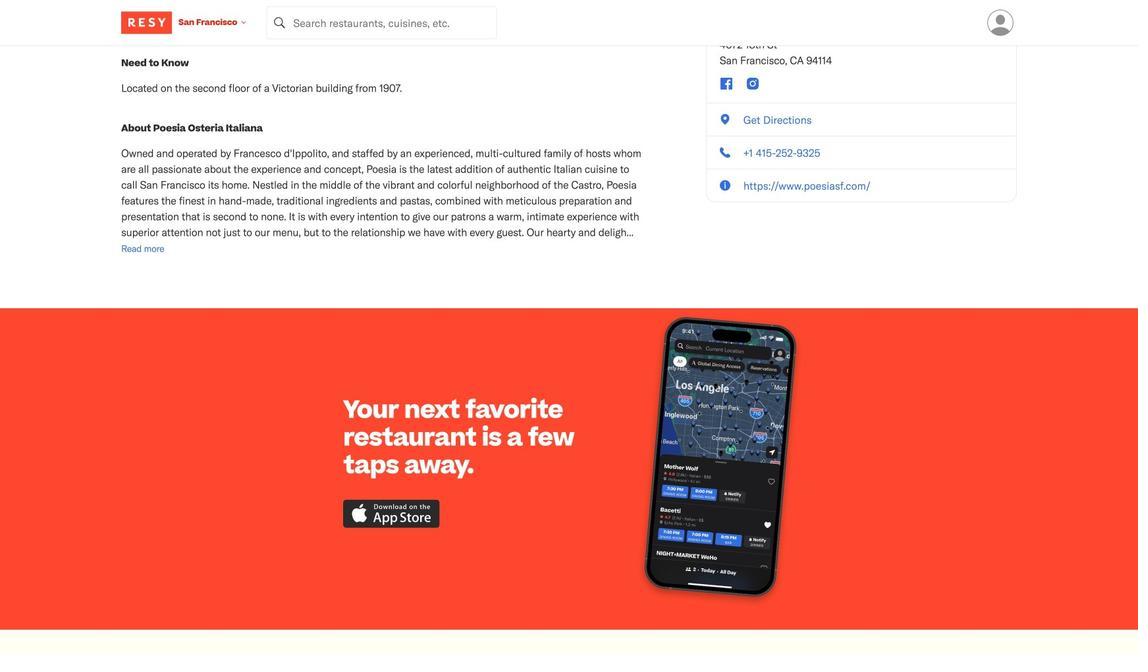 Task type: locate. For each thing, give the bounding box(es) containing it.
None field
[[266, 6, 497, 39]]



Task type: vqa. For each thing, say whether or not it's contained in the screenshot.
SEARCH RESTAURANTS, CUISINES, ETC. text box
yes



Task type: describe. For each thing, give the bounding box(es) containing it.
Search restaurants, cuisines, etc. text field
[[266, 6, 497, 39]]



